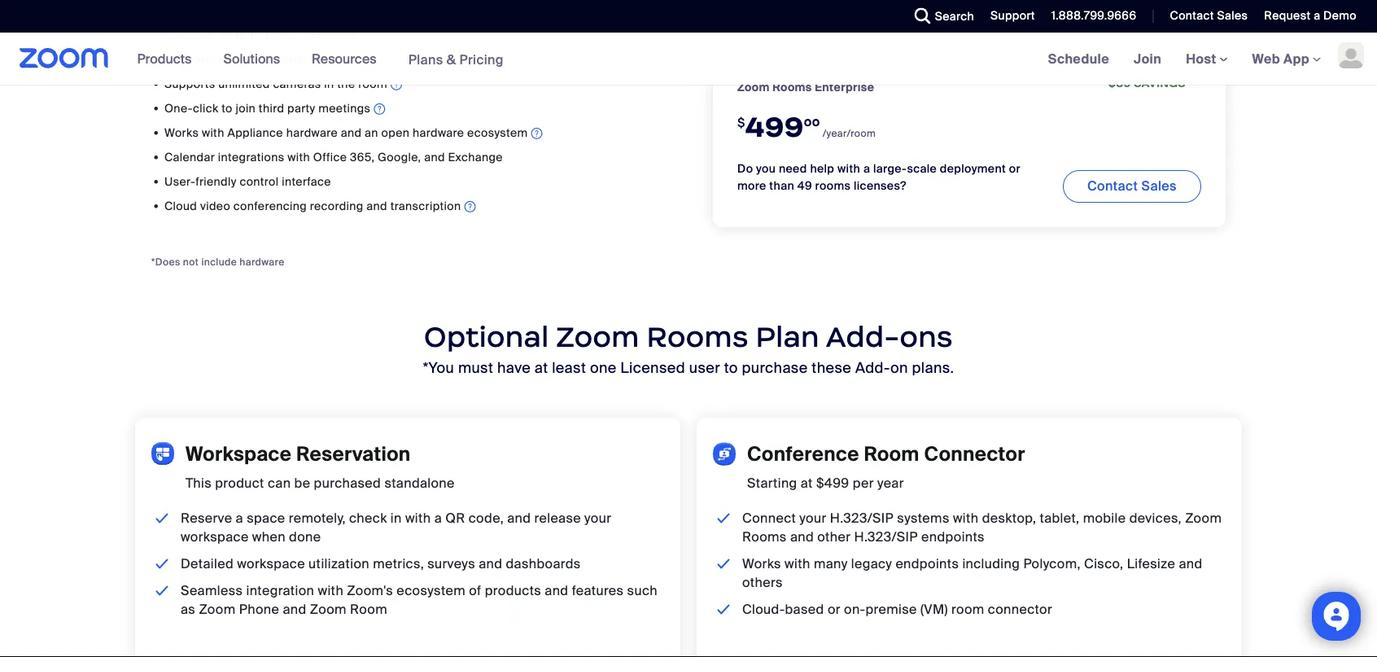 Task type: locate. For each thing, give the bounding box(es) containing it.
do
[[738, 161, 754, 176]]

purchased
[[314, 475, 381, 492]]

per
[[853, 475, 874, 492]]

zoom up one
[[556, 319, 640, 355]]

with down click
[[202, 125, 225, 140]]

0 vertical spatial h.323/sip
[[830, 510, 894, 527]]

1.888.799.9666 button up schedule link
[[1052, 8, 1137, 23]]

cloud-
[[743, 601, 785, 618]]

your up other
[[800, 510, 827, 527]]

works up others
[[743, 555, 782, 572]]

qr
[[446, 510, 465, 527]]

user-friendly control interface
[[164, 174, 331, 189]]

0 vertical spatial at
[[535, 358, 548, 377]]

profile picture image
[[1339, 42, 1365, 68]]

with down standalone
[[405, 510, 431, 527]]

rooms
[[773, 79, 812, 94], [647, 319, 749, 355], [743, 528, 787, 546]]

1 vertical spatial ecosystem
[[397, 582, 466, 599]]

plans & pricing link
[[408, 51, 504, 68], [408, 51, 504, 68]]

banner
[[0, 33, 1378, 86]]

zoom rooms enterprise
[[738, 79, 875, 94]]

0 horizontal spatial sales
[[1142, 177, 1177, 194]]

at inside optional zoom rooms plan add-ons *you must have at least one licensed user to purchase these add-on plans.
[[535, 358, 548, 377]]

works with appliance hardware and an open hardware ecosystem
[[164, 125, 528, 140]]

0 horizontal spatial or
[[828, 601, 841, 618]]

a left qr
[[435, 510, 442, 527]]

metrics,
[[373, 555, 424, 572]]

add- right the these
[[856, 358, 891, 377]]

*
[[151, 255, 155, 268]]

1 vertical spatial room
[[350, 601, 388, 618]]

$ 499 00 /year/room
[[738, 109, 876, 144]]

up left 3
[[218, 52, 232, 67]]

1 horizontal spatial room
[[358, 76, 388, 91]]

friendly
[[196, 174, 237, 189]]

and right recording
[[367, 198, 388, 213]]

0 vertical spatial works
[[164, 125, 199, 140]]

room inside application
[[358, 76, 388, 91]]

endpoints inside works with many legacy endpoints including polycom, cisco, lifesize and others
[[896, 555, 959, 572]]

up for 10
[[218, 27, 232, 42]]

pricing
[[460, 51, 504, 68]]

1 your from the left
[[585, 510, 612, 527]]

0 vertical spatial in
[[324, 76, 334, 91]]

other
[[818, 528, 851, 546]]

1 vertical spatial or
[[828, 601, 841, 618]]

zoom inside optional zoom rooms plan add-ons *you must have at least one licensed user to purchase these add-on plans.
[[556, 319, 640, 355]]

contact sales
[[1171, 8, 1249, 23], [1088, 177, 1177, 194]]

to inside one-click to join third party meetings application
[[222, 100, 233, 116]]

works down one-
[[164, 125, 199, 140]]

1 horizontal spatial or
[[1010, 161, 1021, 176]]

1 up from the top
[[218, 27, 232, 42]]

or left on-
[[828, 601, 841, 618]]

with inside works with many legacy endpoints including polycom, cisco, lifesize and others
[[785, 555, 811, 572]]

works for works with appliance hardware and an open hardware ecosystem
[[164, 125, 199, 140]]

2 vertical spatial rooms
[[743, 528, 787, 546]]

00
[[804, 116, 821, 129]]

0 horizontal spatial your
[[585, 510, 612, 527]]

workspace reservation this product can be purchased standalone
[[186, 441, 455, 492]]

utilization
[[309, 555, 370, 572]]

ok image
[[714, 509, 734, 528], [152, 581, 172, 600]]

with left 'many'
[[785, 555, 811, 572]]

in right check
[[391, 510, 402, 527]]

h.323/sip up other
[[830, 510, 894, 527]]

ecosystem up the exchange
[[467, 125, 528, 140]]

user-
[[164, 174, 196, 189]]

with down utilization
[[318, 582, 344, 599]]

1 vertical spatial contact sales
[[1088, 177, 1177, 194]]

or right the deployment
[[1010, 161, 1021, 176]]

search button
[[903, 0, 979, 33]]

and down "dashboards"
[[545, 582, 569, 599]]

with
[[202, 125, 225, 140], [288, 149, 310, 164], [838, 161, 861, 176], [405, 510, 431, 527], [953, 510, 979, 527], [785, 555, 811, 572], [318, 582, 344, 599]]

supports up to 3 displays
[[164, 52, 305, 67]]

1 horizontal spatial sales
[[1218, 8, 1249, 23]]

supports for supports unlimited cameras in the room
[[164, 76, 215, 91]]

room
[[265, 27, 294, 42], [358, 76, 388, 91], [952, 601, 985, 618]]

1 horizontal spatial in
[[391, 510, 402, 527]]

with inside application
[[202, 125, 225, 140]]

0 vertical spatial room
[[864, 441, 920, 467]]

learn more about cloud video conferencing recording and transcription image
[[465, 199, 476, 215]]

h.323/sip up the legacy
[[855, 528, 918, 546]]

1 supports from the top
[[164, 27, 215, 42]]

ok image left seamless
[[152, 581, 172, 600]]

1 vertical spatial sales
[[1142, 177, 1177, 194]]

0 vertical spatial ok image
[[714, 509, 734, 528]]

0 vertical spatial ecosystem
[[467, 125, 528, 140]]

workspace down reserve
[[181, 528, 249, 546]]

0 vertical spatial supports
[[164, 27, 215, 42]]

to left 3
[[236, 52, 247, 67]]

0 vertical spatial workspace
[[181, 528, 249, 546]]

large-
[[874, 161, 907, 176]]

to inside optional zoom rooms plan add-ons *you must have at least one licensed user to purchase these add-on plans.
[[724, 358, 738, 377]]

1 vertical spatial room
[[358, 76, 388, 91]]

room down "zoom's"
[[350, 601, 388, 618]]

ecosystem down surveys
[[397, 582, 466, 599]]

rooms down connect
[[743, 528, 787, 546]]

supports unlimited cameras in the room application
[[164, 76, 664, 95]]

$499 per year per room element
[[738, 99, 1063, 151]]

ok image for detailed workspace utilization metrics, surveys and dashboards
[[152, 555, 172, 573]]

1.888.799.9666
[[1052, 8, 1137, 23]]

0 horizontal spatial hardware
[[240, 255, 285, 268]]

to left join at top left
[[222, 100, 233, 116]]

0 horizontal spatial in
[[324, 76, 334, 91]]

zoom up $
[[738, 79, 770, 94]]

exchange
[[448, 149, 503, 164]]

ok image left connect
[[714, 509, 734, 528]]

click
[[193, 100, 219, 116]]

hardware down one-click to join third party meetings application
[[413, 125, 464, 140]]

support
[[991, 8, 1036, 23]]

workspace down the when
[[237, 555, 305, 572]]

0 vertical spatial sales
[[1218, 8, 1249, 23]]

1 vertical spatial in
[[391, 510, 402, 527]]

works inside application
[[164, 125, 199, 140]]

room up year at right bottom
[[864, 441, 920, 467]]

1 horizontal spatial your
[[800, 510, 827, 527]]

in
[[324, 76, 334, 91], [391, 510, 402, 527]]

when
[[252, 528, 286, 546]]

connect your h.323/sip systems with desktop, tablet, mobile devices, zoom rooms and other h.323/sip endpoints
[[743, 510, 1222, 546]]

room left learn more about supports unlimited cameras in the room image
[[358, 76, 388, 91]]

2 your from the left
[[800, 510, 827, 527]]

10
[[250, 27, 262, 42]]

ok image for reserve a space remotely, check in with a qr code, and release your workspace when done
[[152, 509, 172, 528]]

to left 10
[[236, 27, 247, 42]]

a inside 'do you need help with a large-scale deployment or more than 49 rooms licenses?'
[[864, 161, 871, 176]]

purchase
[[742, 358, 808, 377]]

app
[[1284, 50, 1310, 67]]

1 vertical spatial endpoints
[[896, 555, 959, 572]]

and right code,
[[507, 510, 531, 527]]

1 horizontal spatial works
[[743, 555, 782, 572]]

1 vertical spatial rooms
[[647, 319, 749, 355]]

0 horizontal spatial room
[[350, 601, 388, 618]]

1 vertical spatial up
[[218, 52, 232, 67]]

in inside supports unlimited cameras in the room application
[[324, 76, 334, 91]]

systems
[[898, 510, 950, 527]]

zoom down utilization
[[310, 601, 347, 618]]

or inside 'do you need help with a large-scale deployment or more than 49 rooms licenses?'
[[1010, 161, 1021, 176]]

supports up to 10 room controllers
[[164, 27, 357, 42]]

0 vertical spatial up
[[218, 27, 232, 42]]

with up rooms
[[838, 161, 861, 176]]

mobile
[[1084, 510, 1127, 527]]

3 supports from the top
[[164, 76, 215, 91]]

with inside reserve a space remotely, check in with a qr code, and release your workspace when done
[[405, 510, 431, 527]]

1 vertical spatial works
[[743, 555, 782, 572]]

0 horizontal spatial room
[[265, 27, 294, 42]]

meetings navigation
[[1036, 33, 1378, 86]]

your inside connect your h.323/sip systems with desktop, tablet, mobile devices, zoom rooms and other h.323/sip endpoints
[[800, 510, 827, 527]]

such
[[628, 582, 658, 599]]

legacy
[[852, 555, 893, 572]]

0 horizontal spatial at
[[535, 358, 548, 377]]

resources
[[312, 50, 377, 67]]

1 horizontal spatial room
[[864, 441, 920, 467]]

must
[[458, 358, 494, 377]]

at left "$499"
[[801, 475, 813, 492]]

works inside works with many legacy endpoints including polycom, cisco, lifesize and others
[[743, 555, 782, 572]]

hardware down party
[[286, 125, 338, 140]]

0 horizontal spatial works
[[164, 125, 199, 140]]

2 vertical spatial supports
[[164, 76, 215, 91]]

your right release
[[585, 510, 612, 527]]

with right systems
[[953, 510, 979, 527]]

of
[[469, 582, 482, 599]]

1 horizontal spatial ok image
[[714, 509, 734, 528]]

and
[[341, 125, 362, 140], [424, 149, 445, 164], [367, 198, 388, 213], [507, 510, 531, 527], [791, 528, 814, 546], [479, 555, 503, 572], [1179, 555, 1203, 572], [545, 582, 569, 599], [283, 601, 307, 618]]

and inside connect your h.323/sip systems with desktop, tablet, mobile devices, zoom rooms and other h.323/sip endpoints
[[791, 528, 814, 546]]

hardware right include
[[240, 255, 285, 268]]

365,
[[350, 149, 375, 164]]

with inside connect your h.323/sip systems with desktop, tablet, mobile devices, zoom rooms and other h.323/sip endpoints
[[953, 510, 979, 527]]

open
[[382, 125, 410, 140]]

0 vertical spatial endpoints
[[922, 528, 985, 546]]

and right lifesize
[[1179, 555, 1203, 572]]

zoom
[[738, 79, 770, 94], [556, 319, 640, 355], [1186, 510, 1222, 527], [199, 601, 236, 618], [310, 601, 347, 618]]

up up supports up to 3 displays
[[218, 27, 232, 42]]

rooms up user
[[647, 319, 749, 355]]

h.323/sip
[[830, 510, 894, 527], [855, 528, 918, 546]]

products button
[[137, 33, 199, 85]]

your inside reserve a space remotely, check in with a qr code, and release your workspace when done
[[585, 510, 612, 527]]

plans
[[408, 51, 443, 68]]

be
[[294, 475, 311, 492]]

polycom,
[[1024, 555, 1081, 572]]

1 horizontal spatial ecosystem
[[467, 125, 528, 140]]

with inside seamless integration with zoom's ecosystem of products and features such as zoom phone and zoom room
[[318, 582, 344, 599]]

office
[[313, 149, 347, 164]]

a up licenses?
[[864, 161, 871, 176]]

more
[[738, 178, 767, 193]]

0 horizontal spatial ok image
[[152, 581, 172, 600]]

surveys
[[428, 555, 476, 572]]

1 horizontal spatial at
[[801, 475, 813, 492]]

2 horizontal spatial room
[[952, 601, 985, 618]]

desktop,
[[983, 510, 1037, 527]]

licenses?
[[854, 178, 907, 193]]

and inside works with many legacy endpoints including polycom, cisco, lifesize and others
[[1179, 555, 1203, 572]]

as
[[181, 601, 196, 618]]

release
[[535, 510, 581, 527]]

rooms up 00
[[773, 79, 812, 94]]

contact
[[1171, 8, 1215, 23], [1088, 177, 1139, 194]]

0 vertical spatial or
[[1010, 161, 1021, 176]]

at right the have
[[535, 358, 548, 377]]

room right (vm) at the right bottom of page
[[952, 601, 985, 618]]

add- up the these
[[826, 319, 900, 355]]

works
[[164, 125, 199, 140], [743, 555, 782, 572]]

1 vertical spatial supports
[[164, 52, 215, 67]]

0 vertical spatial room
[[265, 27, 294, 42]]

2 up from the top
[[218, 52, 232, 67]]

party
[[287, 100, 316, 116]]

learn more about works with appliance hardware and an open hardware ecosystem image
[[531, 125, 543, 142]]

licensed
[[621, 358, 686, 377]]

integration
[[246, 582, 315, 599]]

join
[[236, 100, 256, 116]]

in left the
[[324, 76, 334, 91]]

0 vertical spatial contact
[[1171, 8, 1215, 23]]

supports inside application
[[164, 76, 215, 91]]

to right user
[[724, 358, 738, 377]]

1 vertical spatial at
[[801, 475, 813, 492]]

an
[[365, 125, 379, 140]]

1 vertical spatial ok image
[[152, 581, 172, 600]]

2 supports from the top
[[164, 52, 215, 67]]

0 horizontal spatial ecosystem
[[397, 582, 466, 599]]

calendar
[[164, 149, 215, 164]]

zoom right devices,
[[1186, 510, 1222, 527]]

room
[[864, 441, 920, 467], [350, 601, 388, 618]]

at
[[535, 358, 548, 377], [801, 475, 813, 492]]

ecosystem
[[467, 125, 528, 140], [397, 582, 466, 599]]

and left other
[[791, 528, 814, 546]]

your
[[585, 510, 612, 527], [800, 510, 827, 527]]

learn more about one-click to join third party meetings image
[[374, 101, 385, 117]]

ok image
[[152, 509, 172, 528], [152, 555, 172, 573], [714, 555, 734, 573], [714, 600, 734, 619]]

0 vertical spatial add-
[[826, 319, 900, 355]]

zoom logo image
[[20, 48, 109, 68]]

include
[[201, 255, 237, 268]]

&
[[447, 51, 456, 68]]

0 horizontal spatial contact
[[1088, 177, 1139, 194]]

room right 10
[[265, 27, 294, 42]]

starting
[[748, 475, 798, 492]]



Task type: describe. For each thing, give the bounding box(es) containing it.
standalone
[[385, 475, 455, 492]]

ecosystem inside application
[[467, 125, 528, 140]]

web app
[[1253, 50, 1310, 67]]

join
[[1134, 50, 1162, 67]]

control
[[240, 174, 279, 189]]

solutions
[[223, 50, 280, 67]]

workspace inside reserve a space remotely, check in with a qr code, and release your workspace when done
[[181, 528, 249, 546]]

based
[[785, 601, 825, 618]]

unlimited
[[218, 76, 270, 91]]

one-click to join third party meetings application
[[164, 100, 664, 119]]

works with appliance hardware and an open hardware ecosystem application
[[164, 124, 664, 144]]

cisco,
[[1085, 555, 1124, 572]]

to for 10
[[236, 27, 247, 42]]

and down integration
[[283, 601, 307, 618]]

workspace
[[186, 441, 292, 467]]

banner containing products
[[0, 33, 1378, 86]]

connector
[[925, 441, 1026, 467]]

works for works with many legacy endpoints including polycom, cisco, lifesize and others
[[743, 555, 782, 572]]

0 vertical spatial contact sales
[[1171, 8, 1249, 23]]

reserve a space remotely, check in with a qr code, and release your workspace when done
[[181, 510, 612, 546]]

third
[[259, 100, 284, 116]]

*you
[[423, 358, 455, 377]]

499
[[746, 109, 804, 144]]

* does not include hardware
[[151, 255, 285, 268]]

cloud video conferencing recording and transcription application
[[164, 198, 664, 217]]

zoom rooms enterprise element
[[738, 78, 875, 96]]

works with many legacy endpoints including polycom, cisco, lifesize and others
[[743, 555, 1203, 591]]

web
[[1253, 50, 1281, 67]]

seamless
[[181, 582, 243, 599]]

ok image for connect your h.323/sip systems with desktop, tablet, mobile devices, zoom rooms and other h.323/sip endpoints
[[714, 509, 734, 528]]

meetings
[[319, 100, 371, 116]]

and up the of
[[479, 555, 503, 572]]

detailed workspace utilization metrics, surveys and dashboards
[[181, 555, 581, 572]]

ok image for seamless integration with zoom's ecosystem of products and features such as zoom phone and zoom room
[[152, 581, 172, 600]]

ok image for works with many legacy endpoints including polycom, cisco, lifesize and others
[[714, 555, 734, 573]]

1 horizontal spatial hardware
[[286, 125, 338, 140]]

product information navigation
[[125, 33, 516, 86]]

code,
[[469, 510, 504, 527]]

one-click to join third party meetings
[[164, 100, 371, 116]]

endpoints inside connect your h.323/sip systems with desktop, tablet, mobile devices, zoom rooms and other h.323/sip endpoints
[[922, 528, 985, 546]]

and left an
[[341, 125, 362, 140]]

up for 3
[[218, 52, 232, 67]]

2 vertical spatial room
[[952, 601, 985, 618]]

supports for supports up to 10 room controllers
[[164, 27, 215, 42]]

user
[[690, 358, 721, 377]]

check
[[349, 510, 387, 527]]

0 vertical spatial rooms
[[773, 79, 812, 94]]

1 horizontal spatial contact
[[1171, 8, 1215, 23]]

cloud
[[164, 198, 197, 213]]

room inside seamless integration with zoom's ecosystem of products and features such as zoom phone and zoom room
[[350, 601, 388, 618]]

connect
[[743, 510, 797, 527]]

3
[[250, 52, 257, 67]]

recording
[[310, 198, 364, 213]]

a left the space
[[236, 510, 243, 527]]

this
[[186, 475, 212, 492]]

learn more about supports unlimited cameras in the room image
[[391, 76, 402, 93]]

1 vertical spatial contact
[[1088, 177, 1139, 194]]

devices,
[[1130, 510, 1182, 527]]

deployment
[[940, 161, 1007, 176]]

zoom inside connect your h.323/sip systems with desktop, tablet, mobile devices, zoom rooms and other h.323/sip endpoints
[[1186, 510, 1222, 527]]

$89 savings
[[1109, 76, 1186, 91]]

lifesize
[[1128, 555, 1176, 572]]

year
[[878, 475, 905, 492]]

on-
[[844, 601, 866, 618]]

2 horizontal spatial hardware
[[413, 125, 464, 140]]

tablet,
[[1040, 510, 1080, 527]]

ons
[[900, 319, 953, 355]]

and down works with appliance hardware and an open hardware ecosystem application
[[424, 149, 445, 164]]

premise
[[866, 601, 918, 618]]

1 vertical spatial h.323/sip
[[855, 528, 918, 546]]

others
[[743, 574, 783, 591]]

products
[[137, 50, 192, 67]]

you
[[757, 161, 776, 176]]

than
[[770, 178, 795, 193]]

displays
[[260, 52, 305, 67]]

ecosystem inside seamless integration with zoom's ecosystem of products and features such as zoom phone and zoom room
[[397, 582, 466, 599]]

need
[[779, 161, 808, 176]]

room inside conference room connector starting at $499 per year
[[864, 441, 920, 467]]

supports for supports up to 3 displays
[[164, 52, 215, 67]]

one-
[[164, 100, 193, 116]]

in inside reserve a space remotely, check in with a qr code, and release your workspace when done
[[391, 510, 402, 527]]

cameras
[[273, 76, 321, 91]]

rooms
[[816, 178, 851, 193]]

to for 3
[[236, 52, 247, 67]]

least
[[552, 358, 586, 377]]

join link
[[1122, 33, 1174, 85]]

on
[[891, 358, 909, 377]]

1 vertical spatial add-
[[856, 358, 891, 377]]

web app button
[[1253, 50, 1322, 67]]

can
[[268, 475, 291, 492]]

rooms inside optional zoom rooms plan add-ons *you must have at least one licensed user to purchase these add-on plans.
[[647, 319, 749, 355]]

conference
[[748, 441, 860, 467]]

request
[[1265, 8, 1311, 23]]

ok image for cloud-based or on-premise (vm) room connector
[[714, 600, 734, 619]]

enterprise
[[815, 79, 875, 94]]

$89
[[1109, 76, 1132, 91]]

the
[[337, 76, 355, 91]]

with up interface
[[288, 149, 310, 164]]

zoom down seamless
[[199, 601, 236, 618]]

rooms inside connect your h.323/sip systems with desktop, tablet, mobile devices, zoom rooms and other h.323/sip endpoints
[[743, 528, 787, 546]]

reserve
[[181, 510, 232, 527]]

solutions button
[[223, 33, 288, 85]]

a left demo
[[1314, 8, 1321, 23]]

1 vertical spatial workspace
[[237, 555, 305, 572]]

transcription
[[391, 198, 461, 213]]

1.888.799.9666 button up schedule
[[1040, 0, 1141, 33]]

plan
[[756, 319, 820, 355]]

and inside reserve a space remotely, check in with a qr code, and release your workspace when done
[[507, 510, 531, 527]]

calendar integrations with office 365, google, and exchange
[[164, 149, 503, 164]]

including
[[963, 555, 1020, 572]]

plans & pricing
[[408, 51, 504, 68]]

phone
[[239, 601, 280, 618]]

with inside 'do you need help with a large-scale deployment or more than 49 rooms licenses?'
[[838, 161, 861, 176]]

to for join
[[222, 100, 233, 116]]

many
[[814, 555, 848, 572]]

search
[[935, 9, 975, 24]]

$
[[738, 114, 746, 130]]

scale
[[907, 161, 937, 176]]

optional zoom rooms plan add-ons *you must have at least one licensed user to purchase these add-on plans.
[[423, 319, 955, 377]]

done
[[289, 528, 321, 546]]

at inside conference room connector starting at $499 per year
[[801, 475, 813, 492]]

request a demo
[[1265, 8, 1357, 23]]

demo
[[1324, 8, 1357, 23]]

cloud video conferencing recording and transcription
[[164, 198, 461, 213]]

interface
[[282, 174, 331, 189]]



Task type: vqa. For each thing, say whether or not it's contained in the screenshot.
the right room
yes



